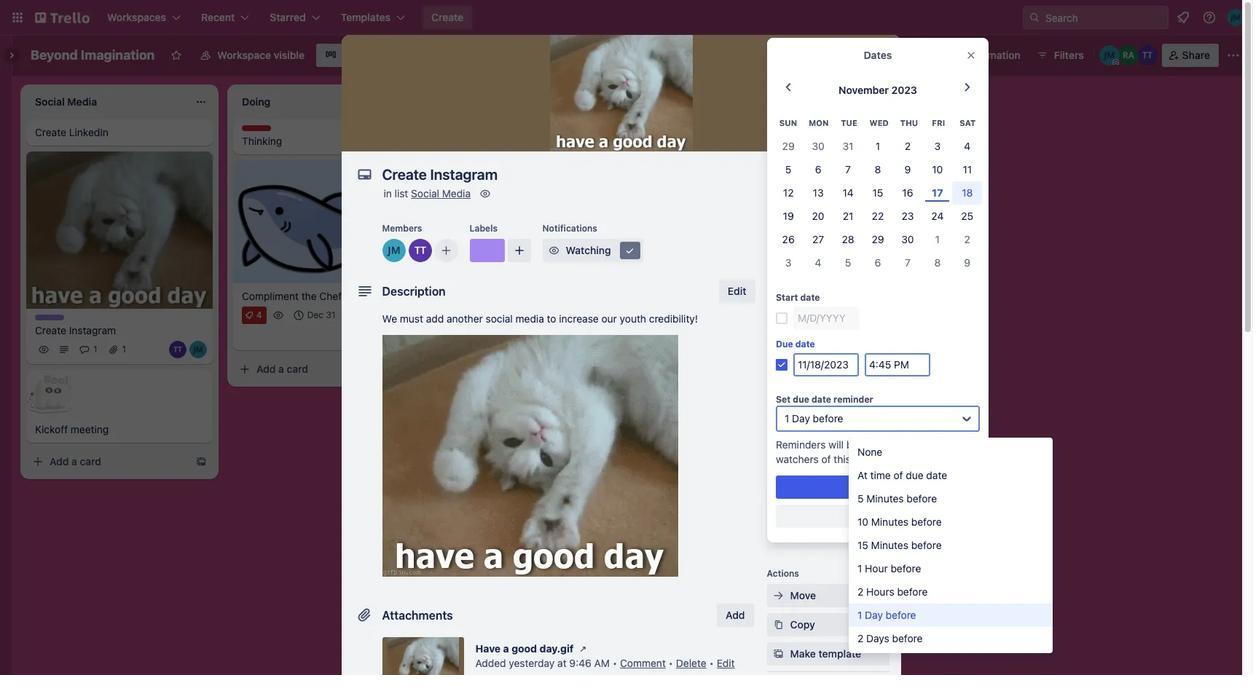 Task type: describe. For each thing, give the bounding box(es) containing it.
before up 15 minutes before
[[912, 516, 942, 529]]

custom fields button
[[767, 383, 890, 398]]

1 horizontal spatial 29 button
[[863, 228, 893, 252]]

1 vertical spatial 7 button
[[893, 252, 923, 275]]

0 vertical spatial 30
[[812, 140, 825, 153]]

sm image right social media link in the top left of the page
[[478, 187, 493, 201]]

checklist
[[791, 297, 835, 309]]

1 vertical spatial edit
[[717, 657, 735, 670]]

Dec 31 checkbox
[[290, 307, 340, 324]]

0 vertical spatial create from template… image
[[609, 133, 621, 144]]

5 minutes before
[[858, 493, 938, 505]]

6 for the bottommost 6 button
[[875, 257, 882, 269]]

instagram
[[69, 325, 116, 337]]

5 for 5 "button" to the left
[[786, 164, 792, 176]]

Board name text field
[[23, 44, 162, 67]]

social media button
[[767, 497, 890, 520]]

0 horizontal spatial 4
[[257, 310, 262, 321]]

1 vertical spatial 4 button
[[804, 252, 834, 275]]

0 vertical spatial jeremy miller (jeremymiller198) image
[[1100, 45, 1120, 66]]

0 horizontal spatial jeremy miller (jeremymiller198) image
[[190, 341, 207, 359]]

0 horizontal spatial 9 button
[[893, 158, 923, 182]]

media inside social media button
[[822, 502, 852, 515]]

kickoff meeting link
[[35, 423, 204, 438]]

21 button
[[834, 205, 863, 228]]

compliment
[[242, 290, 299, 302]]

0 horizontal spatial members
[[382, 223, 422, 234]]

11 button
[[953, 158, 983, 182]]

15 for 15 minutes before
[[858, 540, 869, 552]]

of inside reminders will be sent to all members and watchers of this card.
[[822, 454, 831, 466]]

9 for the leftmost 9 "button"
[[905, 164, 911, 176]]

0 vertical spatial 7 button
[[834, 158, 863, 182]]

1 horizontal spatial jeremy miller (jeremymiller198) image
[[376, 327, 394, 345]]

custom fields
[[791, 384, 859, 397]]

at
[[558, 657, 567, 670]]

1 horizontal spatial 9 button
[[953, 252, 983, 275]]

0 horizontal spatial terry turtle (terryturtle) image
[[169, 341, 187, 359]]

social media link
[[411, 187, 471, 200]]

1 vertical spatial power-
[[767, 421, 798, 432]]

28 button
[[834, 228, 863, 252]]

power- inside button
[[880, 49, 914, 61]]

have
[[476, 643, 501, 655]]

1 vertical spatial automation
[[767, 480, 817, 491]]

0 horizontal spatial create from template… image
[[402, 364, 414, 375]]

12 button
[[774, 182, 804, 205]]

1 m/d/yyyy text field from the top
[[794, 307, 859, 330]]

chef
[[320, 290, 342, 302]]

1 horizontal spatial a
[[279, 363, 284, 375]]

2 horizontal spatial jeremy miller (jeremymiller198) image
[[1228, 9, 1245, 26]]

youth
[[620, 313, 647, 325]]

attachment
[[791, 355, 847, 367]]

social media
[[791, 502, 852, 515]]

1 horizontal spatial terry turtle (terryturtle) image
[[356, 327, 373, 345]]

members
[[910, 439, 954, 451]]

we
[[382, 313, 397, 325]]

27 button
[[804, 228, 834, 252]]

17
[[932, 187, 944, 199]]

19
[[783, 210, 794, 223]]

remove button
[[776, 505, 980, 529]]

meeting
[[71, 424, 109, 436]]

add button
[[791, 531, 844, 544]]

edit link
[[717, 657, 735, 670]]

3 for the bottommost "3" button
[[786, 257, 792, 269]]

1 vertical spatial ups
[[798, 421, 815, 432]]

dec
[[307, 310, 324, 321]]

15 for 15
[[873, 187, 884, 199]]

0 horizontal spatial jeremy miller (jeremymiller198) image
[[382, 239, 406, 262]]

1 vertical spatial of
[[894, 470, 904, 482]]

power-ups inside button
[[880, 49, 933, 61]]

2 vertical spatial a
[[503, 643, 509, 655]]

actions
[[767, 569, 800, 579]]

reminder
[[834, 395, 874, 406]]

0 horizontal spatial 5 button
[[774, 158, 804, 182]]

kickoff meeting
[[35, 424, 109, 436]]

minutes for 5
[[867, 493, 904, 505]]

automation button
[[945, 44, 1030, 67]]

minutes for 10
[[872, 516, 909, 529]]

0 vertical spatial to
[[787, 217, 795, 228]]

beyond imagination
[[31, 47, 155, 63]]

visible
[[274, 49, 305, 61]]

1 horizontal spatial 7
[[905, 257, 911, 269]]

0 horizontal spatial add a card
[[50, 456, 101, 468]]

2 for leftmost 2 "button"
[[905, 140, 911, 153]]

all
[[897, 439, 907, 451]]

20 button
[[804, 205, 834, 228]]

0 vertical spatial 6 button
[[804, 158, 834, 182]]

Add time text field
[[865, 354, 931, 377]]

sm image up 9:46
[[576, 642, 591, 657]]

next month image
[[959, 79, 977, 96]]

linkedin
[[69, 126, 109, 138]]

move link
[[767, 585, 890, 608]]

sun
[[780, 118, 798, 128]]

Search field
[[1041, 7, 1168, 28]]

sat
[[960, 118, 976, 128]]

2 for 2 days before
[[858, 633, 864, 645]]

add button button
[[767, 526, 890, 550]]

november
[[839, 84, 889, 96]]

board
[[341, 49, 370, 61]]

before right days
[[893, 633, 923, 645]]

in list social media
[[384, 187, 471, 200]]

0 vertical spatial 3 button
[[923, 135, 953, 158]]

thu
[[901, 118, 919, 128]]

10 button
[[923, 158, 953, 182]]

comment
[[620, 657, 666, 670]]

add to card
[[767, 217, 817, 228]]

1 vertical spatial to
[[547, 313, 557, 325]]

watching
[[566, 244, 611, 257]]

dates inside button
[[791, 326, 818, 338]]

compliment the chef link
[[242, 289, 411, 304]]

create linkedin link
[[35, 125, 204, 140]]

workspace visible button
[[191, 44, 313, 67]]

thinking link
[[242, 134, 411, 149]]

1 vertical spatial 3 button
[[774, 252, 804, 275]]

must
[[400, 313, 423, 325]]

1 horizontal spatial power-
[[812, 442, 847, 455]]

filters button
[[1033, 44, 1089, 67]]

primary element
[[0, 0, 1254, 35]]

4 for the rightmost '4' button
[[965, 140, 971, 153]]

edit inside button
[[728, 285, 747, 297]]

1 vertical spatial 30 button
[[893, 228, 923, 252]]

create button
[[423, 6, 472, 29]]

1 vertical spatial due
[[906, 470, 924, 482]]

1 vertical spatial another
[[447, 313, 483, 325]]

sm image for checklist
[[772, 296, 786, 311]]

good
[[512, 643, 537, 655]]

31 inside button
[[843, 140, 854, 153]]

22
[[872, 210, 884, 223]]

social inside button
[[791, 502, 820, 515]]

0 vertical spatial 7
[[846, 164, 851, 176]]

1 down instagram
[[93, 344, 97, 355]]

1 vertical spatial day
[[865, 610, 883, 622]]

increase
[[559, 313, 599, 325]]

2 for 2 hours before
[[858, 586, 864, 599]]

1 vertical spatial list
[[395, 187, 408, 200]]

reminders
[[776, 439, 826, 451]]

1 horizontal spatial 1 day before
[[858, 610, 917, 622]]

hour
[[865, 563, 888, 575]]

0 horizontal spatial 1 button
[[863, 135, 893, 158]]

minutes for 15
[[872, 540, 909, 552]]

before down 15 minutes before
[[891, 563, 922, 575]]

0 vertical spatial 29 button
[[774, 135, 804, 158]]

create instagram
[[35, 325, 116, 337]]

list inside "button"
[[730, 94, 744, 106]]

add another list button
[[641, 85, 840, 117]]

copy link
[[767, 614, 890, 637]]

1 vertical spatial terry turtle (terryturtle) image
[[409, 239, 432, 262]]

0 vertical spatial card
[[798, 217, 817, 228]]

18 button
[[953, 182, 983, 205]]

copy
[[791, 619, 816, 631]]

close popover image
[[966, 50, 977, 61]]

0 horizontal spatial 29
[[783, 140, 795, 153]]

14
[[843, 187, 854, 199]]

1 down the set
[[785, 413, 790, 425]]

open information menu image
[[1203, 10, 1217, 25]]

create for create linkedin
[[35, 126, 66, 138]]

before down at time of due date
[[907, 493, 938, 505]]

set due date reminder
[[776, 395, 874, 406]]

0 horizontal spatial power-ups
[[767, 421, 815, 432]]

1 horizontal spatial 5 button
[[834, 252, 863, 275]]

1 vertical spatial 1 button
[[923, 228, 953, 252]]

media
[[516, 313, 544, 325]]

0 vertical spatial dates
[[864, 49, 893, 61]]

0 vertical spatial due
[[793, 395, 810, 406]]

0 horizontal spatial 8 button
[[863, 158, 893, 182]]

31 inside checkbox
[[326, 310, 336, 321]]

hours
[[867, 586, 895, 599]]

before down "2 hours before"
[[886, 610, 917, 622]]

show menu image
[[1227, 48, 1241, 63]]

checklist link
[[767, 292, 890, 315]]

custom
[[791, 384, 828, 397]]

ruby anderson (rubyanderson7) image
[[397, 327, 414, 345]]

5 for 5 minutes before
[[858, 493, 864, 505]]

1 horizontal spatial 2 button
[[953, 228, 983, 252]]

20
[[812, 210, 825, 223]]

21
[[843, 210, 854, 223]]

members link
[[767, 233, 890, 257]]

delete link
[[676, 657, 707, 670]]

sent
[[862, 439, 882, 451]]



Task type: vqa. For each thing, say whether or not it's contained in the screenshot.
"Access"
no



Task type: locate. For each thing, give the bounding box(es) containing it.
8
[[875, 164, 882, 176], [935, 257, 941, 269]]

attachment button
[[767, 350, 890, 373]]

1 vertical spatial 8
[[935, 257, 941, 269]]

save button
[[776, 476, 980, 500]]

1 vertical spatial 9 button
[[953, 252, 983, 275]]

due
[[793, 395, 810, 406], [906, 470, 924, 482]]

1 button down wed
[[863, 135, 893, 158]]

terry turtle (terryturtle) image left add members to card icon at the left of the page
[[409, 239, 432, 262]]

1 left must on the left
[[389, 310, 393, 321]]

1 vertical spatial 6 button
[[863, 252, 893, 275]]

fields
[[831, 384, 859, 397]]

2 horizontal spatial 4
[[965, 140, 971, 153]]

1 vertical spatial m/d/yyyy text field
[[794, 354, 859, 377]]

0 vertical spatial terry turtle (terryturtle) image
[[1138, 45, 1158, 66]]

list left the last month icon at the top of the page
[[730, 94, 744, 106]]

0 vertical spatial create
[[432, 11, 464, 23]]

back to home image
[[35, 6, 90, 29]]

button
[[812, 531, 844, 544]]

7 down 31 button
[[846, 164, 851, 176]]

minutes up "1 hour before"
[[872, 540, 909, 552]]

sm image
[[945, 44, 966, 64], [623, 243, 637, 258], [772, 296, 786, 311], [772, 589, 786, 604], [772, 618, 786, 633], [576, 642, 591, 657]]

29 button
[[774, 135, 804, 158], [863, 228, 893, 252]]

1 left hour
[[858, 563, 863, 575]]

1 horizontal spatial add a card button
[[233, 358, 397, 381]]

1 vertical spatial social
[[791, 502, 820, 515]]

terry turtle (terryturtle) image left ruby anderson (rubyanderson7) image
[[356, 327, 373, 345]]

29 button down the 22
[[863, 228, 893, 252]]

10 down save button
[[858, 516, 869, 529]]

day
[[792, 413, 810, 425], [865, 610, 883, 622]]

0 vertical spatial 31
[[843, 140, 854, 153]]

power-ups up 2023
[[880, 49, 933, 61]]

1 hour before
[[858, 563, 922, 575]]

dates up due date
[[791, 326, 818, 338]]

ups inside button
[[914, 49, 933, 61]]

create for create
[[432, 11, 464, 23]]

notifications
[[543, 223, 598, 234]]

2 vertical spatial to
[[885, 439, 894, 451]]

jeremy miller (jeremymiller198) image down search field
[[1100, 45, 1120, 66]]

before down 10 minutes before
[[912, 540, 942, 552]]

terry turtle (terryturtle) image
[[1138, 45, 1158, 66], [409, 239, 432, 262]]

0 vertical spatial 8
[[875, 164, 882, 176]]

19 button
[[774, 205, 804, 228]]

10 inside button
[[933, 164, 943, 176]]

4 down compliment
[[257, 310, 262, 321]]

0 horizontal spatial 1 day before
[[785, 413, 844, 425]]

1 vertical spatial power-ups
[[767, 421, 815, 432]]

comment link
[[620, 657, 666, 670]]

30 down the '23' "button"
[[902, 233, 914, 246]]

card right 19
[[798, 217, 817, 228]]

list right in at the top left of page
[[395, 187, 408, 200]]

8 down 24 button
[[935, 257, 941, 269]]

2
[[905, 140, 911, 153], [965, 233, 971, 246], [858, 586, 864, 599], [858, 633, 864, 645]]

30 button down mon
[[804, 135, 834, 158]]

star or unstar board image
[[171, 50, 183, 61]]

sm image for make template
[[772, 647, 786, 662]]

0 horizontal spatial 10
[[858, 516, 869, 529]]

3 button down 26
[[774, 252, 804, 275]]

color: purple, title: none image
[[470, 239, 505, 262]]

4 button down "27"
[[804, 252, 834, 275]]

ruby anderson (rubyanderson7) image
[[1119, 45, 1139, 66]]

media up add members to card icon at the left of the page
[[442, 187, 471, 200]]

sm image left checklist
[[772, 296, 786, 311]]

terry turtle (terryturtle) image left share button
[[1138, 45, 1158, 66]]

watchers
[[776, 454, 819, 466]]

7 button down the '23' "button"
[[893, 252, 923, 275]]

added
[[476, 657, 506, 670]]

dec 31
[[307, 310, 336, 321]]

8 for rightmost 8 "button"
[[935, 257, 941, 269]]

24 button
[[923, 205, 953, 228]]

add a card down kickoff meeting
[[50, 456, 101, 468]]

2 horizontal spatial 5
[[858, 493, 864, 505]]

create from template… image
[[195, 457, 207, 468]]

sm image inside cover link
[[839, 124, 853, 138]]

0 vertical spatial 5 button
[[774, 158, 804, 182]]

0 vertical spatial labels
[[470, 223, 498, 234]]

save
[[867, 481, 890, 494]]

sm image for move
[[772, 589, 786, 604]]

add another list
[[668, 94, 744, 106]]

am
[[595, 657, 610, 670]]

4 up the 11
[[965, 140, 971, 153]]

sm image for copy
[[772, 618, 786, 633]]

m/d/yyyy text field down "start date"
[[794, 307, 859, 330]]

1 day before up 2 days before
[[858, 610, 917, 622]]

1 horizontal spatial 6
[[875, 257, 882, 269]]

28
[[842, 233, 855, 246]]

30 button down 23
[[893, 228, 923, 252]]

sm image left copy
[[772, 618, 786, 633]]

power-ups up reminders
[[767, 421, 815, 432]]

1 vertical spatial 7
[[905, 257, 911, 269]]

another inside "button"
[[690, 94, 727, 106]]

2 horizontal spatial power-
[[880, 49, 914, 61]]

imagination
[[81, 47, 155, 63]]

automation down watchers
[[767, 480, 817, 491]]

5 for the right 5 "button"
[[845, 257, 852, 269]]

0 notifications image
[[1175, 9, 1193, 26]]

search image
[[1029, 12, 1041, 23]]

2 for the rightmost 2 "button"
[[965, 233, 971, 246]]

0 horizontal spatial 6 button
[[804, 158, 834, 182]]

in
[[384, 187, 392, 200]]

15 up hour
[[858, 540, 869, 552]]

last month image
[[780, 79, 797, 96]]

add inside button
[[726, 609, 745, 622]]

social right in at the top left of page
[[411, 187, 440, 200]]

1 vertical spatial a
[[72, 456, 77, 468]]

power-ups button
[[851, 44, 942, 67]]

create inside button
[[432, 11, 464, 23]]

cover link
[[834, 120, 893, 143]]

thoughts
[[242, 125, 282, 136]]

15 up the 22
[[873, 187, 884, 199]]

1 vertical spatial 1 day before
[[858, 610, 917, 622]]

1 vertical spatial add a card button
[[26, 451, 190, 474]]

31 button
[[834, 135, 863, 158]]

0 vertical spatial members
[[382, 223, 422, 234]]

9:46
[[570, 657, 592, 670]]

10 up "17"
[[933, 164, 943, 176]]

add button
[[717, 604, 754, 628]]

sm image inside watching button
[[547, 243, 562, 258]]

0 vertical spatial 3
[[935, 140, 941, 153]]

cover
[[853, 125, 884, 137]]

will
[[829, 439, 844, 451]]

31 down tue
[[843, 140, 854, 153]]

0 vertical spatial 8 button
[[863, 158, 893, 182]]

15 inside button
[[873, 187, 884, 199]]

create from template… image
[[609, 133, 621, 144], [402, 364, 414, 375]]

before right hours on the bottom
[[898, 586, 928, 599]]

card for leftmost create from template… image
[[287, 363, 308, 375]]

automation inside button
[[966, 49, 1021, 61]]

None text field
[[375, 162, 856, 188]]

sm image inside move 'link'
[[772, 589, 786, 604]]

1 horizontal spatial labels
[[791, 268, 822, 280]]

tue
[[841, 118, 858, 128]]

description
[[382, 285, 446, 298]]

0 vertical spatial 1 button
[[863, 135, 893, 158]]

make
[[791, 648, 816, 660]]

power- up reminders
[[767, 421, 798, 432]]

29 down sun
[[783, 140, 795, 153]]

3 down fri
[[935, 140, 941, 153]]

delete
[[676, 657, 707, 670]]

add power-ups link
[[767, 437, 890, 461]]

to inside reminders will be sent to all members and watchers of this card.
[[885, 439, 894, 451]]

0 horizontal spatial a
[[72, 456, 77, 468]]

watching button
[[543, 239, 643, 262]]

1 horizontal spatial due
[[906, 470, 924, 482]]

0 horizontal spatial 7 button
[[834, 158, 863, 182]]

sm image
[[839, 124, 853, 138], [478, 187, 493, 201], [772, 238, 786, 252], [547, 243, 562, 258], [772, 647, 786, 662]]

at
[[858, 470, 868, 482]]

day up reminders
[[792, 413, 810, 425]]

0 horizontal spatial 2 button
[[893, 135, 923, 158]]

1 vertical spatial dates
[[791, 326, 818, 338]]

6 button down 22 button
[[863, 252, 893, 275]]

another
[[690, 94, 727, 106], [447, 313, 483, 325]]

10 for 10 minutes before
[[858, 516, 869, 529]]

terry turtle (terryturtle) image
[[356, 327, 373, 345], [169, 341, 187, 359]]

of
[[822, 454, 831, 466], [894, 470, 904, 482]]

before down set due date reminder
[[813, 413, 844, 425]]

ups
[[914, 49, 933, 61], [798, 421, 815, 432], [847, 442, 866, 455]]

due up 5 minutes before
[[906, 470, 924, 482]]

card down dec 31 checkbox
[[287, 363, 308, 375]]

M/D/YYYY text field
[[794, 307, 859, 330], [794, 354, 859, 377]]

1 horizontal spatial 4 button
[[953, 135, 983, 158]]

template
[[819, 648, 862, 660]]

10
[[933, 164, 943, 176], [858, 516, 869, 529]]

workspace
[[218, 49, 271, 61]]

0 horizontal spatial 4 button
[[804, 252, 834, 275]]

5 down 28 button
[[845, 257, 852, 269]]

1 horizontal spatial 8 button
[[923, 252, 953, 275]]

7 down the '23' "button"
[[905, 257, 911, 269]]

remove
[[859, 510, 898, 523]]

move
[[791, 590, 816, 602]]

0 vertical spatial minutes
[[867, 493, 904, 505]]

sm image inside copy "link"
[[772, 618, 786, 633]]

1 vertical spatial 9
[[965, 257, 971, 269]]

filters
[[1055, 49, 1084, 61]]

day.gif
[[540, 643, 574, 655]]

0 horizontal spatial 8
[[875, 164, 882, 176]]

31 right dec
[[326, 310, 336, 321]]

1 horizontal spatial of
[[894, 470, 904, 482]]

sm image inside members link
[[772, 238, 786, 252]]

sm image down notifications
[[547, 243, 562, 258]]

card
[[798, 217, 817, 228], [287, 363, 308, 375], [80, 456, 101, 468]]

6 down 22 button
[[875, 257, 882, 269]]

to left all
[[885, 439, 894, 451]]

power- up 2023
[[880, 49, 914, 61]]

10 for 10
[[933, 164, 943, 176]]

sm image inside make template link
[[772, 647, 786, 662]]

card for create from template… icon
[[80, 456, 101, 468]]

m/d/yyyy text field up custom fields
[[794, 354, 859, 377]]

compliment the chef
[[242, 290, 342, 302]]

2 vertical spatial card
[[80, 456, 101, 468]]

2 m/d/yyyy text field from the top
[[794, 354, 859, 377]]

0 vertical spatial add a card button
[[233, 358, 397, 381]]

0 horizontal spatial add a card button
[[26, 451, 190, 474]]

0 horizontal spatial 15
[[858, 540, 869, 552]]

1 vertical spatial jeremy miller (jeremymiller198) image
[[382, 239, 406, 262]]

minutes up remove
[[867, 493, 904, 505]]

1 vertical spatial create from template… image
[[402, 364, 414, 375]]

1 down 24 button
[[936, 233, 940, 246]]

share button
[[1162, 44, 1219, 67]]

color: purple, title: none image
[[35, 315, 64, 321]]

0 vertical spatial another
[[690, 94, 727, 106]]

our
[[602, 313, 617, 325]]

9 button
[[893, 158, 923, 182], [953, 252, 983, 275]]

0 horizontal spatial another
[[447, 313, 483, 325]]

2 horizontal spatial card
[[798, 217, 817, 228]]

add members to card image
[[441, 243, 452, 258]]

1 horizontal spatial 30
[[902, 233, 914, 246]]

add a card button down kickoff meeting link
[[26, 451, 190, 474]]

9 up 16
[[905, 164, 911, 176]]

labels
[[470, 223, 498, 234], [791, 268, 822, 280]]

sm image for members
[[772, 238, 786, 252]]

1 horizontal spatial power-ups
[[880, 49, 933, 61]]

a
[[279, 363, 284, 375], [72, 456, 77, 468], [503, 643, 509, 655]]

1 down move 'link'
[[858, 610, 863, 622]]

sm image for automation
[[945, 44, 966, 64]]

27
[[813, 233, 825, 246]]

2 down 25 button
[[965, 233, 971, 246]]

0 vertical spatial media
[[442, 187, 471, 200]]

add a card button down dec 31 checkbox
[[233, 358, 397, 381]]

0 vertical spatial 4
[[965, 140, 971, 153]]

16
[[903, 187, 914, 199]]

sm image down add to card
[[772, 238, 786, 252]]

sm image down actions
[[772, 589, 786, 604]]

3
[[935, 140, 941, 153], [786, 257, 792, 269]]

1 down 'cover'
[[876, 140, 881, 153]]

sm image inside watching button
[[623, 243, 637, 258]]

30 down mon
[[812, 140, 825, 153]]

0 vertical spatial 4 button
[[953, 135, 983, 158]]

have\_a\_good\_day.gif image
[[382, 335, 678, 577]]

sm image for watching
[[547, 243, 562, 258]]

reminders will be sent to all members and watchers of this card.
[[776, 439, 974, 466]]

due date
[[776, 339, 816, 350]]

add inside "button"
[[668, 94, 687, 106]]

thoughts thinking
[[242, 125, 282, 147]]

color: bold red, title: "thoughts" element
[[242, 125, 282, 136]]

2023
[[892, 84, 918, 96]]

7 button up 14
[[834, 158, 863, 182]]

1 horizontal spatial 8
[[935, 257, 941, 269]]

1 horizontal spatial media
[[822, 502, 852, 515]]

1 down the create instagram link
[[122, 344, 126, 355]]

0 vertical spatial day
[[792, 413, 810, 425]]

0 vertical spatial automation
[[966, 49, 1021, 61]]

edit right delete link
[[717, 657, 735, 670]]

edit left start
[[728, 285, 747, 297]]

0 horizontal spatial of
[[822, 454, 831, 466]]

8 up 15 button
[[875, 164, 882, 176]]

1 vertical spatial 6
[[875, 257, 882, 269]]

23 button
[[893, 205, 923, 228]]

0 horizontal spatial media
[[442, 187, 471, 200]]

sm image inside 'checklist' 'link'
[[772, 296, 786, 311]]

add power-ups
[[791, 442, 866, 455]]

4 for the bottom '4' button
[[815, 257, 822, 269]]

1 horizontal spatial 4
[[815, 257, 822, 269]]

of right time
[[894, 470, 904, 482]]

add inside button
[[791, 531, 810, 544]]

22 button
[[863, 205, 893, 228]]

create for create instagram
[[35, 325, 66, 337]]

november 2023
[[839, 84, 918, 96]]

share
[[1183, 49, 1211, 61]]

3 for the topmost "3" button
[[935, 140, 941, 153]]

sm image right mon
[[839, 124, 853, 138]]

1 vertical spatial 3
[[786, 257, 792, 269]]

4 down members link at the top right
[[815, 257, 822, 269]]

sm image right watching
[[623, 243, 637, 258]]

to right media
[[547, 313, 557, 325]]

2 down thu
[[905, 140, 911, 153]]

sm image left close popover image
[[945, 44, 966, 64]]

0 horizontal spatial card
[[80, 456, 101, 468]]

12
[[783, 187, 794, 199]]

3 down 26 button
[[786, 257, 792, 269]]

6 for top 6 button
[[815, 164, 822, 176]]

make template link
[[767, 643, 890, 666]]

0 horizontal spatial list
[[395, 187, 408, 200]]

2 button down 25
[[953, 228, 983, 252]]

0 horizontal spatial due
[[793, 395, 810, 406]]

labels link
[[767, 262, 890, 286]]

1
[[876, 140, 881, 153], [936, 233, 940, 246], [389, 310, 393, 321], [93, 344, 97, 355], [122, 344, 126, 355], [785, 413, 790, 425], [858, 563, 863, 575], [858, 610, 863, 622]]

0 vertical spatial edit
[[728, 285, 747, 297]]

5 button up 12
[[774, 158, 804, 182]]

1 button
[[863, 135, 893, 158], [923, 228, 953, 252]]

day up days
[[865, 610, 883, 622]]

8 for the leftmost 8 "button"
[[875, 164, 882, 176]]

create instagram link
[[35, 324, 204, 339]]

1 horizontal spatial 10
[[933, 164, 943, 176]]

9 for the right 9 "button"
[[965, 257, 971, 269]]

2 vertical spatial ups
[[847, 442, 866, 455]]

1 horizontal spatial 9
[[965, 257, 971, 269]]

0 vertical spatial 6
[[815, 164, 822, 176]]

terry turtle (terryturtle) image down the create instagram link
[[169, 341, 187, 359]]

0 horizontal spatial dates
[[791, 326, 818, 338]]

1 horizontal spatial add a card
[[257, 363, 308, 375]]

0 vertical spatial add a card
[[257, 363, 308, 375]]

automation up next month image
[[966, 49, 1021, 61]]

create linkedin
[[35, 126, 109, 138]]

start
[[776, 293, 799, 303]]

4 button up the 11
[[953, 135, 983, 158]]

0 horizontal spatial social
[[411, 187, 440, 200]]

media up button
[[822, 502, 852, 515]]

sm image inside the automation button
[[945, 44, 966, 64]]

1 horizontal spatial 3 button
[[923, 135, 953, 158]]

1 vertical spatial 5 button
[[834, 252, 863, 275]]

9 down 25 button
[[965, 257, 971, 269]]

jeremy miller (jeremymiller198) image
[[1100, 45, 1120, 66], [382, 239, 406, 262]]

2 horizontal spatial ups
[[914, 49, 933, 61]]

dates up november 2023
[[864, 49, 893, 61]]

14 button
[[834, 182, 863, 205]]

sm image left make
[[772, 647, 786, 662]]

0 vertical spatial social
[[411, 187, 440, 200]]

2 vertical spatial 4
[[257, 310, 262, 321]]

9 button up 16
[[893, 158, 923, 182]]

13 button
[[804, 182, 834, 205]]

5 up 12
[[786, 164, 792, 176]]

1 horizontal spatial members
[[791, 238, 836, 251]]

jeremy miller (jeremymiller198) image up description
[[382, 239, 406, 262]]

beyond
[[31, 47, 78, 63]]

jeremy miller (jeremymiller198) image
[[1228, 9, 1245, 26], [376, 327, 394, 345], [190, 341, 207, 359]]

0 horizontal spatial 30 button
[[804, 135, 834, 158]]

labels inside 'link'
[[791, 268, 822, 280]]

1 horizontal spatial 29
[[872, 233, 885, 246]]



